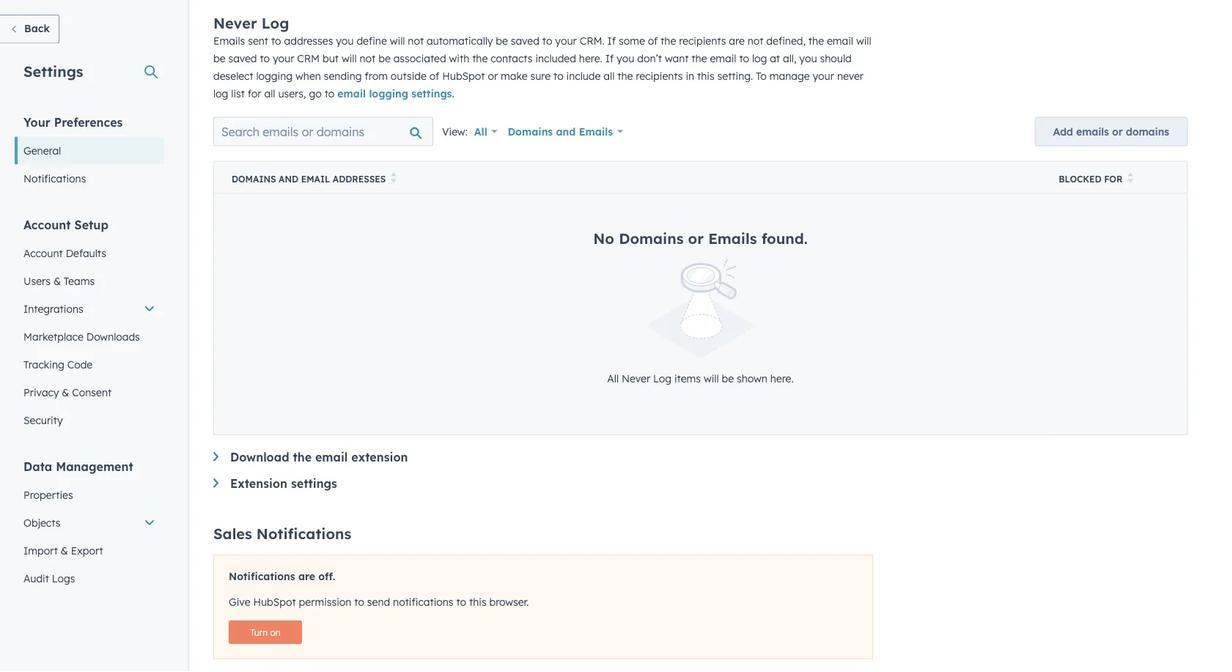 Task type: vqa. For each thing, say whether or not it's contained in the screenshot.
should
yes



Task type: describe. For each thing, give the bounding box(es) containing it.
notifications are off.
[[229, 570, 335, 583]]

don't
[[637, 52, 662, 64]]

permission
[[299, 595, 351, 608]]

data management element
[[15, 459, 164, 593]]

objects button
[[15, 509, 164, 537]]

1 horizontal spatial log
[[653, 372, 671, 385]]

general
[[23, 144, 61, 157]]

blocked for button
[[1041, 161, 1187, 193]]

1 horizontal spatial your
[[555, 34, 577, 47]]

email left extension on the left bottom
[[315, 450, 348, 465]]

items
[[674, 372, 701, 385]]

& for teams
[[53, 275, 61, 287]]

define
[[357, 34, 387, 47]]

contacts
[[491, 52, 533, 64]]

never
[[837, 69, 864, 82]]

0 horizontal spatial all
[[264, 87, 275, 100]]

sales
[[213, 525, 252, 543]]

all,
[[783, 52, 796, 64]]

0 vertical spatial log
[[752, 52, 767, 64]]

want
[[665, 52, 689, 64]]

be up contacts
[[496, 34, 508, 47]]

setting.
[[717, 69, 753, 82]]

0 vertical spatial if
[[607, 34, 616, 47]]

all for all
[[474, 125, 487, 138]]

1 horizontal spatial you
[[617, 52, 634, 64]]

data
[[23, 459, 52, 474]]

email
[[301, 173, 330, 184]]

account defaults
[[23, 247, 106, 260]]

domains and email addresses
[[232, 173, 386, 184]]

1 vertical spatial your
[[273, 52, 294, 64]]

0 horizontal spatial you
[[336, 34, 354, 47]]

properties
[[23, 489, 73, 501]]

extension settings button
[[213, 476, 1188, 491]]

email logging settings link
[[337, 87, 452, 100]]

& for consent
[[62, 386, 69, 399]]

email up should
[[827, 34, 853, 47]]

extension
[[230, 476, 287, 491]]

2 vertical spatial emails
[[708, 229, 757, 247]]

email up 'setting.' at right
[[710, 52, 736, 64]]

for inside emails sent to addresses you define will not automatically be saved to your crm. if some of the recipients are not defined, the email will be saved to your crm but will not be associated with the contacts included here. if you don't want the email to log at all, you should deselect logging when sending from outside of hubspot or make sure to include all the recipients in this setting. to manage your never log list for all users, go to
[[248, 87, 261, 100]]

or for no domains or emails found.
[[688, 229, 704, 247]]

0 vertical spatial settings
[[411, 87, 452, 100]]

shown
[[737, 372, 767, 385]]

all button
[[473, 117, 498, 146]]

download the email extension
[[230, 450, 408, 465]]

when
[[295, 69, 321, 82]]

emails inside popup button
[[579, 125, 613, 138]]

audit logs link
[[15, 565, 164, 593]]

to down sent
[[260, 52, 270, 64]]

security
[[23, 414, 63, 427]]

turn on
[[250, 627, 280, 638]]

marketplace downloads link
[[15, 323, 164, 351]]

will right items
[[704, 372, 719, 385]]

audit logs
[[23, 572, 75, 585]]

crm
[[297, 52, 320, 64]]

outside
[[391, 69, 427, 82]]

setup
[[74, 217, 108, 232]]

1 horizontal spatial saved
[[511, 34, 539, 47]]

2 horizontal spatial domains
[[619, 229, 684, 247]]

send
[[367, 595, 390, 608]]

domains for domains and email addresses
[[232, 173, 276, 184]]

never log
[[213, 13, 289, 32]]

list
[[231, 87, 245, 100]]

properties link
[[15, 481, 164, 509]]

data management
[[23, 459, 133, 474]]

& for export
[[61, 544, 68, 557]]

all for all never log items will be shown here.
[[607, 372, 619, 385]]

the down some
[[617, 69, 633, 82]]

view:
[[442, 125, 468, 138]]

domains and email addresses button
[[214, 161, 1041, 193]]

import & export link
[[15, 537, 164, 565]]

management
[[56, 459, 133, 474]]

and for emails
[[556, 125, 576, 138]]

2 horizontal spatial not
[[747, 34, 763, 47]]

to right sent
[[271, 34, 281, 47]]

the up extension settings
[[293, 450, 312, 465]]

1 horizontal spatial of
[[648, 34, 658, 47]]

0 horizontal spatial not
[[360, 52, 376, 64]]

privacy & consent
[[23, 386, 112, 399]]

for inside 'button'
[[1104, 173, 1123, 184]]

domains and emails
[[508, 125, 613, 138]]

turn
[[250, 627, 268, 638]]

account setup element
[[15, 217, 164, 434]]

add emails or domains
[[1053, 125, 1169, 138]]

caret image for download the email extension
[[213, 452, 218, 462]]

on
[[270, 627, 280, 638]]

press to sort. image for domains and email addresses
[[391, 173, 396, 183]]

will right but
[[342, 52, 357, 64]]

found.
[[761, 229, 808, 247]]

some
[[619, 34, 645, 47]]

account for account defaults
[[23, 247, 63, 260]]

or inside emails sent to addresses you define will not automatically be saved to your crm. if some of the recipients are not defined, the email will be saved to your crm but will not be associated with the contacts included here. if you don't want the email to log at all, you should deselect logging when sending from outside of hubspot or make sure to include all the recipients in this setting. to manage your never log list for all users, go to
[[488, 69, 498, 82]]

download the email extension button
[[213, 450, 1188, 465]]

tracking code
[[23, 358, 93, 371]]

back
[[24, 22, 50, 35]]

give hubspot permission to send notifications to this browser.
[[229, 595, 529, 608]]

with
[[449, 52, 469, 64]]

in
[[686, 69, 694, 82]]

include
[[566, 69, 601, 82]]

general link
[[15, 137, 164, 165]]

browser.
[[489, 595, 529, 608]]

export
[[71, 544, 103, 557]]

import & export
[[23, 544, 103, 557]]

to right 'go'
[[324, 87, 334, 100]]

1 vertical spatial if
[[605, 52, 614, 64]]

are inside emails sent to addresses you define will not automatically be saved to your crm. if some of the recipients are not defined, the email will be saved to your crm but will not be associated with the contacts included here. if you don't want the email to log at all, you should deselect logging when sending from outside of hubspot or make sure to include all the recipients in this setting. to manage your never log list for all users, go to
[[729, 34, 745, 47]]

be up from on the left top
[[378, 52, 391, 64]]

1 vertical spatial recipients
[[636, 69, 683, 82]]

make
[[501, 69, 527, 82]]

this inside emails sent to addresses you define will not automatically be saved to your crm. if some of the recipients are not defined, the email will be saved to your crm but will not be associated with the contacts included here. if you don't want the email to log at all, you should deselect logging when sending from outside of hubspot or make sure to include all the recipients in this setting. to manage your never log list for all users, go to
[[697, 69, 714, 82]]

at
[[770, 52, 780, 64]]

users & teams link
[[15, 267, 164, 295]]

1 horizontal spatial not
[[408, 34, 424, 47]]

1 vertical spatial log
[[213, 87, 228, 100]]

notifications link
[[15, 165, 164, 192]]

defined,
[[766, 34, 806, 47]]

notifications for notifications are off.
[[229, 570, 295, 583]]

be up deselect
[[213, 52, 225, 64]]

users
[[23, 275, 51, 287]]

sent
[[248, 34, 268, 47]]

logs
[[52, 572, 75, 585]]

caret image for extension settings
[[213, 479, 218, 488]]



Task type: locate. For each thing, give the bounding box(es) containing it.
1 horizontal spatial domains
[[508, 125, 553, 138]]

recipients down the don't
[[636, 69, 683, 82]]

integrations button
[[15, 295, 164, 323]]

1 horizontal spatial all
[[604, 69, 615, 82]]

users & teams
[[23, 275, 95, 287]]

press to sort. image
[[391, 173, 396, 183], [1128, 173, 1133, 183]]

you right all,
[[799, 52, 817, 64]]

not up associated
[[408, 34, 424, 47]]

1 vertical spatial of
[[429, 69, 439, 82]]

1 press to sort. image from the left
[[391, 173, 396, 183]]

recipients up the want
[[679, 34, 726, 47]]

your up included
[[555, 34, 577, 47]]

1 vertical spatial here.
[[770, 372, 794, 385]]

1 horizontal spatial this
[[697, 69, 714, 82]]

marketplace downloads
[[23, 330, 140, 343]]

& right the users
[[53, 275, 61, 287]]

you down some
[[617, 52, 634, 64]]

and left email
[[279, 173, 298, 184]]

press to sort. image inside the domains and email addresses button
[[391, 173, 396, 183]]

1 vertical spatial or
[[1112, 125, 1123, 138]]

to
[[271, 34, 281, 47], [542, 34, 552, 47], [260, 52, 270, 64], [739, 52, 749, 64], [553, 69, 563, 82], [324, 87, 334, 100], [354, 595, 364, 608], [456, 595, 466, 608]]

2 horizontal spatial or
[[1112, 125, 1123, 138]]

recipients
[[679, 34, 726, 47], [636, 69, 683, 82]]

your preferences element
[[15, 114, 164, 192]]

0 vertical spatial or
[[488, 69, 498, 82]]

add
[[1053, 125, 1073, 138]]

1 vertical spatial this
[[469, 595, 486, 608]]

0 horizontal spatial for
[[248, 87, 261, 100]]

press to sort. element
[[391, 173, 396, 185], [1128, 173, 1133, 185]]

blocked for
[[1059, 173, 1123, 184]]

0 vertical spatial notifications
[[23, 172, 86, 185]]

1 vertical spatial domains
[[232, 173, 276, 184]]

0 vertical spatial &
[[53, 275, 61, 287]]

1 horizontal spatial logging
[[369, 87, 408, 100]]

Search emails or domains search field
[[213, 117, 433, 146]]

your preferences
[[23, 115, 123, 129]]

to
[[756, 69, 767, 82]]

0 horizontal spatial hubspot
[[253, 595, 296, 608]]

1 vertical spatial settings
[[291, 476, 337, 491]]

saved
[[511, 34, 539, 47], [228, 52, 257, 64]]

notifications down general on the top left of the page
[[23, 172, 86, 185]]

the up should
[[808, 34, 824, 47]]

1 horizontal spatial are
[[729, 34, 745, 47]]

hubspot
[[442, 69, 485, 82], [253, 595, 296, 608]]

hubspot down notifications are off.
[[253, 595, 296, 608]]

press to sort. element right blocked for
[[1128, 173, 1133, 185]]

deselect
[[213, 69, 253, 82]]

0 horizontal spatial press to sort. image
[[391, 173, 396, 183]]

1 vertical spatial saved
[[228, 52, 257, 64]]

0 horizontal spatial saved
[[228, 52, 257, 64]]

domains inside button
[[232, 173, 276, 184]]

1 horizontal spatial log
[[752, 52, 767, 64]]

manage
[[770, 69, 810, 82]]

marketplace
[[23, 330, 83, 343]]

not left defined,
[[747, 34, 763, 47]]

of
[[648, 34, 658, 47], [429, 69, 439, 82]]

0 horizontal spatial of
[[429, 69, 439, 82]]

addresses
[[284, 34, 333, 47]]

emails
[[213, 34, 245, 47], [579, 125, 613, 138], [708, 229, 757, 247]]

1 vertical spatial notifications
[[256, 525, 351, 543]]

notifications for notifications
[[23, 172, 86, 185]]

domains for domains and emails
[[508, 125, 553, 138]]

of down associated
[[429, 69, 439, 82]]

0 horizontal spatial log
[[213, 87, 228, 100]]

your
[[23, 115, 50, 129]]

1 horizontal spatial for
[[1104, 173, 1123, 184]]

0 vertical spatial logging
[[256, 69, 293, 82]]

or inside button
[[1112, 125, 1123, 138]]

sales notifications
[[213, 525, 351, 543]]

to left send
[[354, 595, 364, 608]]

press to sort. element for domains and email addresses
[[391, 173, 396, 185]]

log left at
[[752, 52, 767, 64]]

not down define
[[360, 52, 376, 64]]

emails left found.
[[708, 229, 757, 247]]

here. right shown
[[770, 372, 794, 385]]

0 vertical spatial recipients
[[679, 34, 726, 47]]

give
[[229, 595, 250, 608]]

0 vertical spatial hubspot
[[442, 69, 485, 82]]

1 vertical spatial for
[[1104, 173, 1123, 184]]

press to sort. element inside blocked for 'button'
[[1128, 173, 1133, 185]]

blocked
[[1059, 173, 1102, 184]]

domains right no
[[619, 229, 684, 247]]

you up but
[[336, 34, 354, 47]]

1 vertical spatial are
[[298, 570, 315, 583]]

2 vertical spatial notifications
[[229, 570, 295, 583]]

privacy & consent link
[[15, 379, 164, 406]]

1 vertical spatial log
[[653, 372, 671, 385]]

0 vertical spatial your
[[555, 34, 577, 47]]

domains left email
[[232, 173, 276, 184]]

saved up deselect
[[228, 52, 257, 64]]

associated
[[393, 52, 446, 64]]

but
[[323, 52, 339, 64]]

privacy
[[23, 386, 59, 399]]

caret image left extension
[[213, 479, 218, 488]]

you
[[336, 34, 354, 47], [617, 52, 634, 64], [799, 52, 817, 64]]

domains inside popup button
[[508, 125, 553, 138]]

1 horizontal spatial emails
[[579, 125, 613, 138]]

account for account setup
[[23, 217, 71, 232]]

0 horizontal spatial press to sort. element
[[391, 173, 396, 185]]

audit
[[23, 572, 49, 585]]

2 horizontal spatial your
[[813, 69, 834, 82]]

& inside data management element
[[61, 544, 68, 557]]

and down include
[[556, 125, 576, 138]]

& inside "link"
[[53, 275, 61, 287]]

email down sending on the top of page
[[337, 87, 366, 100]]

no
[[593, 229, 614, 247]]

your left crm
[[273, 52, 294, 64]]

0 horizontal spatial are
[[298, 570, 315, 583]]

for right blocked
[[1104, 173, 1123, 184]]

turn on button
[[229, 621, 302, 644]]

never up sent
[[213, 13, 257, 32]]

0 horizontal spatial your
[[273, 52, 294, 64]]

0 horizontal spatial this
[[469, 595, 486, 608]]

1 vertical spatial emails
[[579, 125, 613, 138]]

caret image inside extension settings dropdown button
[[213, 479, 218, 488]]

& left 'export'
[[61, 544, 68, 557]]

settings
[[411, 87, 452, 100], [291, 476, 337, 491]]

off.
[[318, 570, 335, 583]]

go
[[309, 87, 322, 100]]

2 account from the top
[[23, 247, 63, 260]]

1 horizontal spatial never
[[622, 372, 650, 385]]

0 vertical spatial caret image
[[213, 452, 218, 462]]

1 horizontal spatial settings
[[411, 87, 452, 100]]

never
[[213, 13, 257, 32], [622, 372, 650, 385]]

emails inside emails sent to addresses you define will not automatically be saved to your crm. if some of the recipients are not defined, the email will be saved to your crm but will not be associated with the contacts included here. if you don't want the email to log at all, you should deselect logging when sending from outside of hubspot or make sure to include all the recipients in this setting. to manage your never log list for all users, go to
[[213, 34, 245, 47]]

0 horizontal spatial domains
[[232, 173, 276, 184]]

or for add emails or domains
[[1112, 125, 1123, 138]]

0 vertical spatial for
[[248, 87, 261, 100]]

2 vertical spatial domains
[[619, 229, 684, 247]]

press to sort. image for blocked for
[[1128, 173, 1133, 183]]

to up 'setting.' at right
[[739, 52, 749, 64]]

notifications
[[23, 172, 86, 185], [256, 525, 351, 543], [229, 570, 295, 583]]

0 horizontal spatial or
[[488, 69, 498, 82]]

notifications up notifications are off.
[[256, 525, 351, 543]]

account defaults link
[[15, 239, 164, 267]]

.
[[452, 87, 454, 100]]

emails down never log at the top left
[[213, 34, 245, 47]]

1 horizontal spatial press to sort. element
[[1128, 173, 1133, 185]]

and inside button
[[279, 173, 298, 184]]

2 vertical spatial &
[[61, 544, 68, 557]]

1 vertical spatial hubspot
[[253, 595, 296, 608]]

of up the don't
[[648, 34, 658, 47]]

users,
[[278, 87, 306, 100]]

log up sent
[[262, 13, 289, 32]]

2 vertical spatial or
[[688, 229, 704, 247]]

all inside popup button
[[474, 125, 487, 138]]

for right list
[[248, 87, 261, 100]]

hubspot down with
[[442, 69, 485, 82]]

1 horizontal spatial all
[[607, 372, 619, 385]]

and for email
[[279, 173, 298, 184]]

objects
[[23, 516, 60, 529]]

1 vertical spatial and
[[279, 173, 298, 184]]

sending
[[324, 69, 362, 82]]

logging up users,
[[256, 69, 293, 82]]

1 horizontal spatial hubspot
[[442, 69, 485, 82]]

account up the users
[[23, 247, 63, 260]]

1 horizontal spatial or
[[688, 229, 704, 247]]

log left items
[[653, 372, 671, 385]]

extension settings
[[230, 476, 337, 491]]

logging inside emails sent to addresses you define will not automatically be saved to your crm. if some of the recipients are not defined, the email will be saved to your crm but will not be associated with the contacts included here. if you don't want the email to log at all, you should deselect logging when sending from outside of hubspot or make sure to include all the recipients in this setting. to manage your never log list for all users, go to
[[256, 69, 293, 82]]

press to sort. image right blocked for
[[1128, 173, 1133, 183]]

all right include
[[604, 69, 615, 82]]

to up included
[[542, 34, 552, 47]]

0 horizontal spatial here.
[[579, 52, 602, 64]]

all left users,
[[264, 87, 275, 100]]

account up "account defaults"
[[23, 217, 71, 232]]

domains and emails button
[[498, 117, 633, 146]]

caret image inside download the email extension 'dropdown button'
[[213, 452, 218, 462]]

1 account from the top
[[23, 217, 71, 232]]

logging down from on the left top
[[369, 87, 408, 100]]

will right define
[[390, 34, 405, 47]]

1 press to sort. element from the left
[[391, 173, 396, 185]]

1 horizontal spatial and
[[556, 125, 576, 138]]

saved up contacts
[[511, 34, 539, 47]]

if left the don't
[[605, 52, 614, 64]]

0 vertical spatial account
[[23, 217, 71, 232]]

notifications inside your preferences element
[[23, 172, 86, 185]]

to right notifications
[[456, 595, 466, 608]]

consent
[[72, 386, 112, 399]]

0 horizontal spatial emails
[[213, 34, 245, 47]]

emails up the domains and email addresses button
[[579, 125, 613, 138]]

emails
[[1076, 125, 1109, 138]]

domains
[[508, 125, 553, 138], [232, 173, 276, 184], [619, 229, 684, 247]]

0 horizontal spatial and
[[279, 173, 298, 184]]

0 horizontal spatial all
[[474, 125, 487, 138]]

notifications up give
[[229, 570, 295, 583]]

email
[[827, 34, 853, 47], [710, 52, 736, 64], [337, 87, 366, 100], [315, 450, 348, 465]]

if
[[607, 34, 616, 47], [605, 52, 614, 64]]

tracking
[[23, 358, 64, 371]]

1 vertical spatial all
[[607, 372, 619, 385]]

be left shown
[[722, 372, 734, 385]]

addresses
[[333, 173, 386, 184]]

2 press to sort. element from the left
[[1128, 173, 1133, 185]]

&
[[53, 275, 61, 287], [62, 386, 69, 399], [61, 544, 68, 557]]

2 caret image from the top
[[213, 479, 218, 488]]

log left list
[[213, 87, 228, 100]]

settings down the outside
[[411, 87, 452, 100]]

this left browser.
[[469, 595, 486, 608]]

domains right the all popup button
[[508, 125, 553, 138]]

hubspot inside emails sent to addresses you define will not automatically be saved to your crm. if some of the recipients are not defined, the email will be saved to your crm but will not be associated with the contacts included here. if you don't want the email to log at all, you should deselect logging when sending from outside of hubspot or make sure to include all the recipients in this setting. to manage your never log list for all users, go to
[[442, 69, 485, 82]]

here.
[[579, 52, 602, 64], [770, 372, 794, 385]]

be
[[496, 34, 508, 47], [213, 52, 225, 64], [378, 52, 391, 64], [722, 372, 734, 385]]

settings down "download the email extension"
[[291, 476, 337, 491]]

if right crm. on the left of the page
[[607, 34, 616, 47]]

tracking code link
[[15, 351, 164, 379]]

downloads
[[86, 330, 140, 343]]

0 vertical spatial of
[[648, 34, 658, 47]]

caret image
[[213, 452, 218, 462], [213, 479, 218, 488]]

2 horizontal spatial emails
[[708, 229, 757, 247]]

1 vertical spatial caret image
[[213, 479, 218, 488]]

will up never
[[856, 34, 871, 47]]

2 vertical spatial your
[[813, 69, 834, 82]]

caret image left download
[[213, 452, 218, 462]]

0 vertical spatial and
[[556, 125, 576, 138]]

are up 'setting.' at right
[[729, 34, 745, 47]]

the right with
[[472, 52, 488, 64]]

1 vertical spatial all
[[264, 87, 275, 100]]

0 vertical spatial saved
[[511, 34, 539, 47]]

all
[[604, 69, 615, 82], [264, 87, 275, 100]]

here. down crm. on the left of the page
[[579, 52, 602, 64]]

press to sort. image inside blocked for 'button'
[[1128, 173, 1133, 183]]

1 caret image from the top
[[213, 452, 218, 462]]

1 horizontal spatial press to sort. image
[[1128, 173, 1133, 183]]

to down included
[[553, 69, 563, 82]]

sure
[[530, 69, 551, 82]]

1 vertical spatial &
[[62, 386, 69, 399]]

are left "off." at bottom left
[[298, 570, 315, 583]]

0 horizontal spatial logging
[[256, 69, 293, 82]]

0 horizontal spatial settings
[[291, 476, 337, 491]]

integrations
[[23, 302, 83, 315]]

2 horizontal spatial you
[[799, 52, 817, 64]]

the up the want
[[661, 34, 676, 47]]

2 press to sort. image from the left
[[1128, 173, 1133, 183]]

0 horizontal spatial log
[[262, 13, 289, 32]]

import
[[23, 544, 58, 557]]

the up in in the right top of the page
[[692, 52, 707, 64]]

no domains or emails found.
[[593, 229, 808, 247]]

never left items
[[622, 372, 650, 385]]

here. inside emails sent to addresses you define will not automatically be saved to your crm. if some of the recipients are not defined, the email will be saved to your crm but will not be associated with the contacts included here. if you don't want the email to log at all, you should deselect logging when sending from outside of hubspot or make sure to include all the recipients in this setting. to manage your never log list for all users, go to
[[579, 52, 602, 64]]

your
[[555, 34, 577, 47], [273, 52, 294, 64], [813, 69, 834, 82]]

0 vertical spatial this
[[697, 69, 714, 82]]

0 vertical spatial all
[[604, 69, 615, 82]]

extension
[[351, 450, 408, 465]]

& right privacy
[[62, 386, 69, 399]]

1 vertical spatial account
[[23, 247, 63, 260]]

0 vertical spatial emails
[[213, 34, 245, 47]]

and inside popup button
[[556, 125, 576, 138]]

press to sort. image right addresses
[[391, 173, 396, 183]]

emails sent to addresses you define will not automatically be saved to your crm. if some of the recipients are not defined, the email will be saved to your crm but will not be associated with the contacts included here. if you don't want the email to log at all, you should deselect logging when sending from outside of hubspot or make sure to include all the recipients in this setting. to manage your never log list for all users, go to
[[213, 34, 871, 100]]

are
[[729, 34, 745, 47], [298, 570, 315, 583]]

press to sort. element for blocked for
[[1128, 173, 1133, 185]]

not
[[408, 34, 424, 47], [747, 34, 763, 47], [360, 52, 376, 64]]

0 vertical spatial domains
[[508, 125, 553, 138]]

1 vertical spatial never
[[622, 372, 650, 385]]

your down should
[[813, 69, 834, 82]]

crm.
[[580, 34, 604, 47]]

1 horizontal spatial here.
[[770, 372, 794, 385]]

press to sort. element right addresses
[[391, 173, 396, 185]]

1 vertical spatial logging
[[369, 87, 408, 100]]

notifications
[[393, 595, 453, 608]]

this right in in the right top of the page
[[697, 69, 714, 82]]

press to sort. element inside the domains and email addresses button
[[391, 173, 396, 185]]

back link
[[0, 15, 59, 44]]

0 vertical spatial never
[[213, 13, 257, 32]]

download
[[230, 450, 289, 465]]

domains
[[1126, 125, 1169, 138]]



